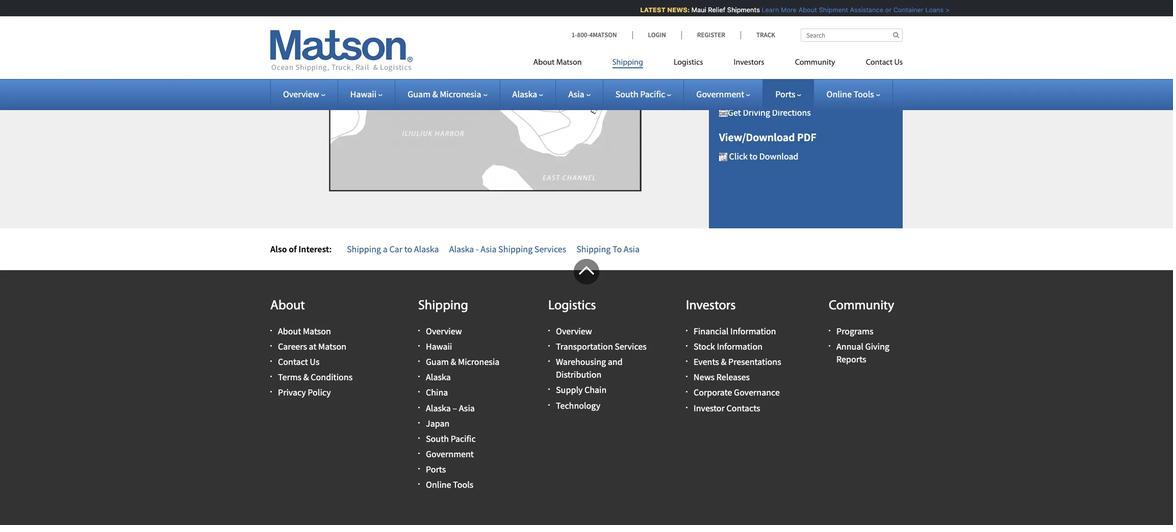 Task type: locate. For each thing, give the bounding box(es) containing it.
government link down 'japan' link
[[426, 449, 474, 460]]

guam & micronesia
[[408, 88, 481, 100]]

0 horizontal spatial to
[[404, 243, 412, 255]]

0 vertical spatial about matson link
[[533, 54, 597, 74]]

hawaii
[[350, 88, 377, 100], [426, 341, 452, 352]]

ports inside "overview hawaii guam & micronesia alaska china alaska – asia japan south pacific government ports online tools"
[[426, 464, 446, 476]]

0 horizontal spatial contact
[[278, 356, 308, 368]]

interest:
[[299, 243, 332, 255]]

government up direction image
[[697, 88, 745, 100]]

south down shipping link
[[616, 88, 639, 100]]

download
[[760, 150, 799, 162]]

0 vertical spatial ports link
[[776, 88, 802, 100]]

pacific down shipping link
[[640, 88, 665, 100]]

investors inside investors link
[[734, 59, 765, 67]]

pacific
[[640, 88, 665, 100], [451, 433, 476, 445]]

south
[[616, 88, 639, 100], [426, 433, 449, 445]]

0 vertical spatial matson
[[556, 59, 582, 67]]

direction image
[[719, 110, 728, 117]]

1 horizontal spatial overview link
[[426, 325, 462, 337]]

matson down 1-
[[556, 59, 582, 67]]

0 vertical spatial south
[[616, 88, 639, 100]]

logistics down backtop image
[[548, 300, 596, 313]]

about inside the about matson careers at matson contact us terms & conditions privacy policy
[[278, 325, 301, 337]]

china
[[426, 387, 448, 399]]

8:00am up 12:00pm
[[719, 34, 748, 46]]

investors down track link
[[734, 59, 765, 67]]

contact down search search box
[[866, 59, 893, 67]]

ports up get driving directions
[[776, 88, 796, 100]]

0 vertical spatial guam & micronesia link
[[408, 88, 488, 100]]

& inside "overview hawaii guam & micronesia alaska china alaska – asia japan south pacific government ports online tools"
[[451, 356, 456, 368]]

1 vertical spatial hawaii link
[[426, 341, 452, 352]]

stock
[[694, 341, 715, 352]]

information up the stock information "link"
[[731, 325, 776, 337]]

0 horizontal spatial logistics
[[548, 300, 596, 313]]

1 vertical spatial guam & micronesia link
[[426, 356, 500, 368]]

0 vertical spatial government
[[697, 88, 745, 100]]

south pacific link
[[616, 88, 672, 100], [426, 433, 476, 445]]

1 vertical spatial ports
[[426, 464, 446, 476]]

1 vertical spatial matson
[[303, 325, 331, 337]]

ports link up get driving directions
[[776, 88, 802, 100]]

ports down 'japan' link
[[426, 464, 446, 476]]

1 vertical spatial ports link
[[426, 464, 446, 476]]

1 horizontal spatial ports
[[776, 88, 796, 100]]

technology
[[556, 400, 601, 411]]

shipping a car to alaska
[[347, 243, 439, 255]]

1 vertical spatial hawaii
[[426, 341, 452, 352]]

view/download pdf
[[719, 130, 817, 144]]

contact us link down search icon
[[851, 54, 903, 74]]

0 vertical spatial hawaii link
[[350, 88, 383, 100]]

logistics inside top menu navigation
[[674, 59, 703, 67]]

alaska left -
[[449, 243, 474, 255]]

0 horizontal spatial 8:00am
[[719, 34, 748, 46]]

about matson link up careers at matson link
[[278, 325, 331, 337]]

car
[[390, 243, 403, 255]]

click
[[729, 150, 748, 162]]

south inside "overview hawaii guam & micronesia alaska china alaska – asia japan south pacific government ports online tools"
[[426, 433, 449, 445]]

1 vertical spatial online
[[426, 479, 451, 491]]

news releases link
[[694, 372, 750, 383]]

1 horizontal spatial online tools link
[[827, 88, 881, 100]]

1 vertical spatial online tools link
[[426, 479, 474, 491]]

1 horizontal spatial us
[[895, 59, 903, 67]]

shipping
[[613, 59, 643, 67], [347, 243, 381, 255], [499, 243, 533, 255], [577, 243, 611, 255], [418, 300, 468, 313]]

0 horizontal spatial south
[[426, 433, 449, 445]]

financial information stock information events & presentations news releases corporate governance investor contacts
[[694, 325, 782, 414]]

1 vertical spatial community
[[829, 300, 895, 313]]

0 horizontal spatial about matson link
[[278, 325, 331, 337]]

search image
[[893, 32, 900, 38]]

0 vertical spatial community
[[795, 59, 836, 67]]

2 8:00am from the left
[[840, 34, 869, 46]]

guam
[[408, 88, 431, 100], [426, 356, 449, 368]]

track
[[757, 31, 776, 39]]

to right car
[[404, 243, 412, 255]]

track link
[[741, 31, 776, 39]]

community down *wednesday
[[795, 59, 836, 67]]

logistics down the register link
[[674, 59, 703, 67]]

logistics link
[[659, 54, 719, 74]]

ports link down 'japan' link
[[426, 464, 446, 476]]

overview inside the overview transportation services warehousing and distribution supply chain technology
[[556, 325, 592, 337]]

1-800-4matson
[[572, 31, 617, 39]]

hawaii link up china
[[426, 341, 452, 352]]

8:00am
[[719, 34, 748, 46], [840, 34, 869, 46]]

0 vertical spatial contact us link
[[851, 54, 903, 74]]

driving up the get
[[719, 87, 754, 101]]

0 vertical spatial us
[[895, 59, 903, 67]]

overview inside "overview hawaii guam & micronesia alaska china alaska – asia japan south pacific government ports online tools"
[[426, 325, 462, 337]]

hawaii link down blue matson logo with ocean, shipping, truck, rail and logistics written beneath it. at left
[[350, 88, 383, 100]]

0 horizontal spatial overview
[[283, 88, 319, 100]]

1 vertical spatial tools
[[453, 479, 474, 491]]

government link
[[697, 88, 751, 100], [426, 449, 474, 460]]

*wednesday
[[790, 34, 838, 46]]

governance
[[734, 387, 780, 399]]

asia
[[569, 88, 585, 100], [481, 243, 497, 255], [624, 243, 640, 255], [459, 402, 475, 414]]

loans
[[922, 6, 940, 14]]

Search search field
[[801, 29, 903, 42]]

hawaii link for china link's guam & micronesia link
[[426, 341, 452, 352]]

0 vertical spatial driving
[[719, 87, 754, 101]]

about for about matson
[[533, 59, 555, 67]]

news:
[[664, 6, 686, 14]]

view/download
[[719, 130, 795, 144]]

investor contacts link
[[694, 402, 761, 414]]

china link
[[426, 387, 448, 399]]

south down 'japan' link
[[426, 433, 449, 445]]

12:00pm
[[719, 49, 753, 60]]

tools
[[854, 88, 874, 100], [453, 479, 474, 491]]

investors up financial
[[686, 300, 736, 313]]

0 vertical spatial online
[[827, 88, 852, 100]]

0 vertical spatial information
[[731, 325, 776, 337]]

& inside financial information stock information events & presentations news releases corporate governance investor contacts
[[721, 356, 727, 368]]

us down search icon
[[895, 59, 903, 67]]

1 horizontal spatial contact
[[866, 59, 893, 67]]

0 horizontal spatial us
[[310, 356, 320, 368]]

matson right at
[[318, 341, 346, 352]]

footer
[[0, 259, 1174, 526]]

services inside the overview transportation services warehousing and distribution supply chain technology
[[615, 341, 647, 352]]

top menu navigation
[[533, 54, 903, 74]]

1 vertical spatial micronesia
[[458, 356, 500, 368]]

1 vertical spatial us
[[310, 356, 320, 368]]

section
[[696, 0, 916, 228]]

hawaii link
[[350, 88, 383, 100], [426, 341, 452, 352]]

driving down driving directions
[[743, 107, 770, 119]]

0 vertical spatial alaska link
[[513, 88, 544, 100]]

1 vertical spatial south
[[426, 433, 449, 445]]

services
[[535, 243, 566, 255], [615, 341, 647, 352]]

guam & micronesia link for china link
[[426, 356, 500, 368]]

None search field
[[801, 29, 903, 42]]

1 horizontal spatial pacific
[[640, 88, 665, 100]]

community inside community link
[[795, 59, 836, 67]]

1 horizontal spatial alaska link
[[513, 88, 544, 100]]

0 horizontal spatial services
[[535, 243, 566, 255]]

about inside top menu navigation
[[533, 59, 555, 67]]

0 horizontal spatial –
[[453, 402, 457, 414]]

register
[[697, 31, 725, 39]]

pacific down "alaska – asia" link
[[451, 433, 476, 445]]

1-
[[572, 31, 577, 39]]

0 horizontal spatial government link
[[426, 449, 474, 460]]

0 horizontal spatial government
[[426, 449, 474, 460]]

0 vertical spatial online tools link
[[827, 88, 881, 100]]

0 vertical spatial tools
[[854, 88, 874, 100]]

0 horizontal spatial ports
[[426, 464, 446, 476]]

0 horizontal spatial hawaii link
[[350, 88, 383, 100]]

1 horizontal spatial south
[[616, 88, 639, 100]]

0 horizontal spatial pacific
[[451, 433, 476, 445]]

1 vertical spatial logistics
[[548, 300, 596, 313]]

1 horizontal spatial about matson link
[[533, 54, 597, 74]]

1 horizontal spatial 8:00am
[[840, 34, 869, 46]]

1 vertical spatial government
[[426, 449, 474, 460]]

alaska down about matson
[[513, 88, 537, 100]]

about matson link down 1-
[[533, 54, 597, 74]]

container
[[890, 6, 920, 14]]

1 vertical spatial contact
[[278, 356, 308, 368]]

alaska up china link
[[426, 372, 451, 383]]

us up terms & conditions link
[[310, 356, 320, 368]]

1 vertical spatial pacific
[[451, 433, 476, 445]]

alaska - asia shipping services link
[[449, 243, 566, 255]]

of
[[289, 243, 297, 255]]

logistics
[[674, 59, 703, 67], [548, 300, 596, 313]]

about for about matson careers at matson contact us terms & conditions privacy policy
[[278, 325, 301, 337]]

2 horizontal spatial overview link
[[556, 325, 592, 337]]

to right click
[[750, 150, 758, 162]]

0 horizontal spatial alaska link
[[426, 372, 451, 383]]

1 vertical spatial south pacific link
[[426, 433, 476, 445]]

us inside the about matson careers at matson contact us terms & conditions privacy policy
[[310, 356, 320, 368]]

matson up at
[[303, 325, 331, 337]]

0 horizontal spatial hawaii
[[350, 88, 377, 100]]

0 vertical spatial hawaii
[[350, 88, 377, 100]]

pacific inside "overview hawaii guam & micronesia alaska china alaska – asia japan south pacific government ports online tools"
[[451, 433, 476, 445]]

1 horizontal spatial government link
[[697, 88, 751, 100]]

shipping to asia
[[577, 243, 640, 255]]

1 horizontal spatial hawaii link
[[426, 341, 452, 352]]

information
[[731, 325, 776, 337], [717, 341, 763, 352]]

5:00pm
[[756, 34, 784, 46]]

login link
[[632, 31, 682, 39]]

1 8:00am from the left
[[719, 34, 748, 46]]

south pacific link down shipping link
[[616, 88, 672, 100]]

online
[[827, 88, 852, 100], [426, 479, 451, 491]]

8:00am down learn more about shipment assistance or container loans > link
[[840, 34, 869, 46]]

contact us link down careers
[[278, 356, 320, 368]]

2 vertical spatial matson
[[318, 341, 346, 352]]

government down 'japan' link
[[426, 449, 474, 460]]

about matson link for careers at matson link
[[278, 325, 331, 337]]

japan
[[426, 418, 450, 429]]

overview transportation services warehousing and distribution supply chain technology
[[556, 325, 647, 411]]

about matson link
[[533, 54, 597, 74], [278, 325, 331, 337]]

alaska link up china link
[[426, 372, 451, 383]]

hawaii down blue matson logo with ocean, shipping, truck, rail and logistics written beneath it. at left
[[350, 88, 377, 100]]

government link up direction image
[[697, 88, 751, 100]]

shipping a car to alaska link
[[347, 243, 439, 255]]

overview link
[[283, 88, 325, 100], [426, 325, 462, 337], [556, 325, 592, 337]]

news
[[694, 372, 715, 383]]

community up programs link
[[829, 300, 895, 313]]

0 horizontal spatial ports link
[[426, 464, 446, 476]]

alaska
[[513, 88, 537, 100], [414, 243, 439, 255], [449, 243, 474, 255], [426, 372, 451, 383], [426, 402, 451, 414]]

alaska link down about matson
[[513, 88, 544, 100]]

japan link
[[426, 418, 450, 429]]

hawaii up china
[[426, 341, 452, 352]]

micronesia
[[440, 88, 481, 100], [458, 356, 500, 368]]

about matson
[[533, 59, 582, 67]]

directions up get driving directions
[[756, 87, 805, 101]]

1 horizontal spatial overview
[[426, 325, 462, 337]]

guam inside "overview hawaii guam & micronesia alaska china alaska – asia japan south pacific government ports online tools"
[[426, 356, 449, 368]]

0 vertical spatial investors
[[734, 59, 765, 67]]

hawaii inside "overview hawaii guam & micronesia alaska china alaska – asia japan south pacific government ports online tools"
[[426, 341, 452, 352]]

information up events & presentations link
[[717, 341, 763, 352]]

1 horizontal spatial south pacific link
[[616, 88, 672, 100]]

contact inside top menu navigation
[[866, 59, 893, 67]]

1 vertical spatial services
[[615, 341, 647, 352]]

and
[[608, 356, 623, 368]]

0 vertical spatial logistics
[[674, 59, 703, 67]]

1 vertical spatial guam
[[426, 356, 449, 368]]

south pacific link down 'japan' link
[[426, 433, 476, 445]]

also
[[270, 243, 287, 255]]

overview for overview transportation services warehousing and distribution supply chain technology
[[556, 325, 592, 337]]

supply
[[556, 384, 583, 396]]

1 vertical spatial alaska link
[[426, 372, 451, 383]]

0 vertical spatial contact
[[866, 59, 893, 67]]

1 horizontal spatial to
[[750, 150, 758, 162]]

contact down careers
[[278, 356, 308, 368]]

0 vertical spatial ports
[[776, 88, 796, 100]]

directions up "pdf"
[[772, 107, 811, 119]]

contact
[[866, 59, 893, 67], [278, 356, 308, 368]]

programs
[[837, 325, 874, 337]]

0 horizontal spatial contact us link
[[278, 356, 320, 368]]

get driving directions
[[728, 107, 811, 119]]

contact inside the about matson careers at matson contact us terms & conditions privacy policy
[[278, 356, 308, 368]]

blue matson logo with ocean, shipping, truck, rail and logistics written beneath it. image
[[270, 30, 413, 72]]

investor
[[694, 402, 725, 414]]

investors
[[734, 59, 765, 67], [686, 300, 736, 313]]

programs link
[[837, 325, 874, 337]]

1 vertical spatial about matson link
[[278, 325, 331, 337]]

1 horizontal spatial logistics
[[674, 59, 703, 67]]

click to download link
[[719, 150, 799, 162]]

matson inside top menu navigation
[[556, 59, 582, 67]]

0 horizontal spatial tools
[[453, 479, 474, 491]]

–
[[749, 34, 754, 46], [870, 34, 875, 46], [453, 402, 457, 414]]

&
[[432, 88, 438, 100], [451, 356, 456, 368], [721, 356, 727, 368], [303, 372, 309, 383]]

0 horizontal spatial online tools link
[[426, 479, 474, 491]]

also of interest:
[[270, 243, 332, 255]]



Task type: describe. For each thing, give the bounding box(es) containing it.
giving
[[866, 341, 890, 352]]

latest news: maui relief shipments learn more about shipment assistance or container loans >
[[637, 6, 946, 14]]

1 horizontal spatial ports link
[[776, 88, 802, 100]]

0 vertical spatial micronesia
[[440, 88, 481, 100]]

policy
[[308, 387, 331, 399]]

careers
[[278, 341, 307, 352]]

latest
[[637, 6, 662, 14]]

to
[[613, 243, 622, 255]]

privacy policy link
[[278, 387, 331, 399]]

1 horizontal spatial government
[[697, 88, 745, 100]]

pdf
[[797, 130, 817, 144]]

overview link for shipping
[[426, 325, 462, 337]]

financial
[[694, 325, 729, 337]]

releases
[[717, 372, 750, 383]]

online inside "overview hawaii guam & micronesia alaska china alaska – asia japan south pacific government ports online tools"
[[426, 479, 451, 491]]

us inside top menu navigation
[[895, 59, 903, 67]]

micronesia inside "overview hawaii guam & micronesia alaska china alaska – asia japan south pacific government ports online tools"
[[458, 356, 500, 368]]

financial information link
[[694, 325, 776, 337]]

careers at matson link
[[278, 341, 346, 352]]

alaska up japan
[[426, 402, 451, 414]]

maui
[[688, 6, 703, 14]]

transportation
[[556, 341, 613, 352]]

about for about
[[270, 300, 305, 313]]

about matson careers at matson contact us terms & conditions privacy policy
[[278, 325, 353, 399]]

|
[[786, 34, 788, 46]]

reports
[[837, 354, 867, 365]]

hawaii link for guam & micronesia link associated with "asia" link
[[350, 88, 383, 100]]

0 horizontal spatial south pacific link
[[426, 433, 476, 445]]

1 vertical spatial to
[[404, 243, 412, 255]]

1 horizontal spatial –
[[749, 34, 754, 46]]

or
[[882, 6, 888, 14]]

1 vertical spatial information
[[717, 341, 763, 352]]

annual giving reports link
[[837, 341, 890, 365]]

1 vertical spatial driving
[[743, 107, 770, 119]]

contacts
[[727, 402, 761, 414]]

overview link for logistics
[[556, 325, 592, 337]]

get driving directions link
[[719, 107, 811, 119]]

1 horizontal spatial tools
[[854, 88, 874, 100]]

asia link
[[569, 88, 591, 100]]

overview for overview hawaii guam & micronesia alaska china alaska – asia japan south pacific government ports online tools
[[426, 325, 462, 337]]

tools inside "overview hawaii guam & micronesia alaska china alaska – asia japan south pacific government ports online tools"
[[453, 479, 474, 491]]

assistance
[[846, 6, 880, 14]]

– inside "overview hawaii guam & micronesia alaska china alaska – asia japan south pacific government ports online tools"
[[453, 402, 457, 414]]

alaska - asia shipping services
[[449, 243, 566, 255]]

overview hawaii guam & micronesia alaska china alaska – asia japan south pacific government ports online tools
[[426, 325, 500, 491]]

shipping inside top menu navigation
[[613, 59, 643, 67]]

2 horizontal spatial –
[[870, 34, 875, 46]]

privacy
[[278, 387, 306, 399]]

government inside "overview hawaii guam & micronesia alaska china alaska – asia japan south pacific government ports online tools"
[[426, 449, 474, 460]]

0 vertical spatial pacific
[[640, 88, 665, 100]]

events
[[694, 356, 719, 368]]

4matson
[[590, 31, 617, 39]]

learn more about shipment assistance or container loans > link
[[758, 6, 946, 14]]

guam & micronesia link for "asia" link
[[408, 88, 488, 100]]

programs annual giving reports
[[837, 325, 890, 365]]

warehousing
[[556, 356, 606, 368]]

annual
[[837, 341, 864, 352]]

about matson link for shipping link
[[533, 54, 597, 74]]

click to download
[[728, 150, 799, 162]]

supply chain link
[[556, 384, 607, 396]]

0 vertical spatial directions
[[756, 87, 805, 101]]

0 vertical spatial south pacific link
[[616, 88, 672, 100]]

relief
[[705, 6, 722, 14]]

community link
[[780, 54, 851, 74]]

backtop image
[[574, 259, 600, 285]]

south pacific
[[616, 88, 665, 100]]

1 vertical spatial contact us link
[[278, 356, 320, 368]]

corporate
[[694, 387, 732, 399]]

terms
[[278, 372, 302, 383]]

shipping to asia link
[[577, 243, 640, 255]]

asia inside "overview hawaii guam & micronesia alaska china alaska – asia japan south pacific government ports online tools"
[[459, 402, 475, 414]]

dutch harbor image
[[719, 153, 728, 161]]

8:00am – 5:00pm | *wednesday 8:00am – 12:00pm
[[719, 34, 875, 60]]

>
[[942, 6, 946, 14]]

1-800-4matson link
[[572, 31, 632, 39]]

warehousing and distribution link
[[556, 356, 623, 381]]

alaska right car
[[414, 243, 439, 255]]

register link
[[682, 31, 741, 39]]

0 vertical spatial guam
[[408, 88, 431, 100]]

logistics inside footer
[[548, 300, 596, 313]]

section containing driving directions
[[696, 0, 916, 228]]

1 vertical spatial investors
[[686, 300, 736, 313]]

investors link
[[719, 54, 780, 74]]

-
[[476, 243, 479, 255]]

1 horizontal spatial online
[[827, 88, 852, 100]]

shipments
[[724, 6, 756, 14]]

presentations
[[729, 356, 782, 368]]

technology link
[[556, 400, 601, 411]]

conditions
[[311, 372, 353, 383]]

& inside the about matson careers at matson contact us terms & conditions privacy policy
[[303, 372, 309, 383]]

stock information link
[[694, 341, 763, 352]]

alaska – asia link
[[426, 402, 475, 414]]

a
[[383, 243, 388, 255]]

chain
[[585, 384, 607, 396]]

online tools
[[827, 88, 874, 100]]

1 vertical spatial government link
[[426, 449, 474, 460]]

matson for about matson
[[556, 59, 582, 67]]

more
[[777, 6, 793, 14]]

learn
[[758, 6, 776, 14]]

overview for overview
[[283, 88, 319, 100]]

0 vertical spatial government link
[[697, 88, 751, 100]]

matson for about matson careers at matson contact us terms & conditions privacy policy
[[303, 325, 331, 337]]

0 horizontal spatial overview link
[[283, 88, 325, 100]]

1 vertical spatial directions
[[772, 107, 811, 119]]

0 vertical spatial services
[[535, 243, 566, 255]]

driving directions
[[719, 87, 805, 101]]

distribution
[[556, 369, 602, 381]]

alaska link for "asia" link
[[513, 88, 544, 100]]

shipment
[[815, 6, 845, 14]]

shipping link
[[597, 54, 659, 74]]

alaska link for china link
[[426, 372, 451, 383]]

1 horizontal spatial contact us link
[[851, 54, 903, 74]]

corporate governance link
[[694, 387, 780, 399]]

footer containing about
[[0, 259, 1174, 526]]



Task type: vqa. For each thing, say whether or not it's contained in the screenshot.
CUSTOMER SERVICE CENTER inside "Section"
no



